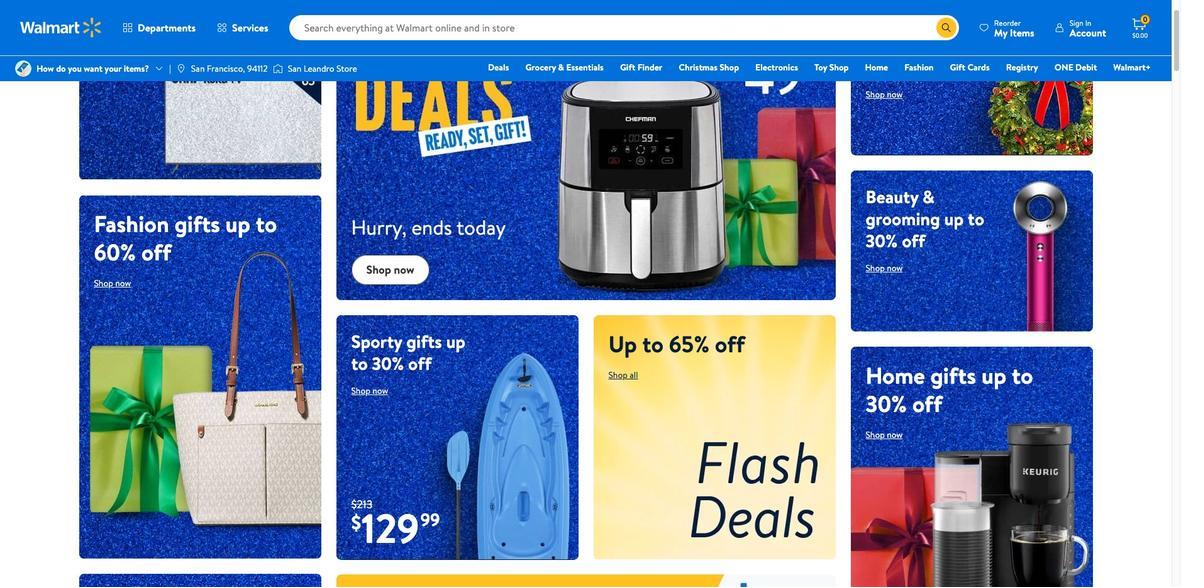 Task type: locate. For each thing, give the bounding box(es) containing it.
shop all link
[[609, 369, 638, 381]]

tech
[[94, 33, 129, 57]]

shop inside toy shop link
[[830, 61, 849, 74]]

Search search field
[[289, 15, 960, 40]]

home
[[866, 61, 889, 74], [866, 360, 926, 391]]

services button
[[206, 13, 279, 43]]

shop
[[720, 61, 739, 74], [830, 61, 849, 74], [94, 66, 113, 79], [866, 88, 885, 101], [866, 262, 885, 274], [367, 262, 391, 278], [94, 277, 113, 289], [609, 369, 628, 381], [351, 384, 371, 397], [866, 428, 885, 441]]

gifts inside fashion gifts up to 60% off
[[175, 208, 220, 240]]

up for fashion gifts up to 60% off
[[226, 208, 251, 240]]

1 horizontal spatial fashion
[[905, 61, 934, 74]]

0 horizontal spatial fashion
[[94, 208, 169, 240]]

leandro
[[304, 62, 335, 75]]

$213 $ 129 99
[[351, 497, 440, 557]]

1 horizontal spatial &
[[923, 184, 935, 209]]

my
[[995, 25, 1008, 39]]

finder
[[638, 61, 663, 74]]

shop now link
[[94, 66, 131, 79], [866, 88, 903, 101], [351, 255, 430, 285], [866, 262, 903, 274], [94, 277, 131, 289], [351, 384, 389, 397], [866, 428, 903, 441]]

grocery & essentials
[[526, 61, 604, 74]]

1 gift from the left
[[620, 61, 636, 74]]

deals link
[[483, 60, 515, 74]]

50%
[[961, 33, 994, 57]]

1 vertical spatial fashion
[[94, 208, 169, 240]]

& right beauty
[[923, 184, 935, 209]]

30% inside "home gifts up to 30% off"
[[866, 388, 907, 419]]

deals
[[488, 61, 509, 74]]

now for tech gifts up to 30% off
[[115, 66, 131, 79]]

& right 'grocery'
[[559, 61, 565, 74]]

0 horizontal spatial san
[[191, 62, 205, 75]]

christmas shop link
[[674, 60, 745, 74]]

shop now for beauty & grooming up to 30% off
[[866, 262, 903, 274]]

0 horizontal spatial gift
[[620, 61, 636, 74]]

your
[[105, 62, 122, 75]]

up
[[173, 33, 193, 57], [917, 33, 936, 57], [945, 206, 964, 231], [226, 208, 251, 240], [446, 329, 466, 353], [982, 360, 1007, 391]]

shop for up to 65% off
[[609, 369, 628, 381]]

debit
[[1076, 61, 1098, 74]]

&
[[559, 61, 565, 74], [923, 184, 935, 209]]

off inside fashion gifts up to 60% off
[[141, 237, 171, 268]]

30%
[[218, 33, 250, 57], [866, 228, 898, 253], [372, 351, 404, 375], [866, 388, 907, 419]]

 image
[[15, 60, 31, 77]]

now for sporty gifts up to 30% off
[[373, 384, 389, 397]]

san
[[191, 62, 205, 75], [288, 62, 302, 75]]

to inside fashion gifts up to 60% off
[[256, 208, 277, 240]]

now for beauty & grooming up to 30% off
[[887, 262, 903, 274]]

1 vertical spatial home
[[866, 360, 926, 391]]

now for home gifts up to 30% off
[[887, 428, 903, 441]]

fashion
[[905, 61, 934, 74], [94, 208, 169, 240]]

 image
[[273, 62, 283, 75], [176, 64, 186, 74]]

gifts inside sporty gifts up to 30% off
[[407, 329, 442, 353]]

2 gift from the left
[[951, 61, 966, 74]]

search icon image
[[942, 23, 952, 33]]

fashion for fashion gifts up to 60% off
[[94, 208, 169, 240]]

1 san from the left
[[191, 62, 205, 75]]

gift left finder
[[620, 61, 636, 74]]

up for tech gifts up to 30% off
[[173, 33, 193, 57]]

gift finder
[[620, 61, 663, 74]]

1 horizontal spatial san
[[288, 62, 302, 75]]

1 horizontal spatial gift
[[951, 61, 966, 74]]

san for san francisco, 94112
[[191, 62, 205, 75]]

30% inside sporty gifts up to 30% off
[[372, 351, 404, 375]]

san francisco, 94112
[[191, 62, 268, 75]]

toy shop link
[[809, 60, 855, 74]]

shop now link for beauty & grooming up to 30% off
[[866, 262, 903, 274]]

0 vertical spatial home
[[866, 61, 889, 74]]

up inside the decor up to 50% off
[[917, 33, 936, 57]]

reorder my items
[[995, 17, 1035, 39]]

now for fashion gifts up to 60% off
[[115, 277, 131, 289]]

0 horizontal spatial &
[[559, 61, 565, 74]]

shop now for tech gifts up to 30% off
[[94, 66, 131, 79]]

to inside sporty gifts up to 30% off
[[351, 351, 368, 375]]

you
[[68, 62, 82, 75]]

gifts inside "home gifts up to 30% off"
[[931, 360, 977, 391]]

30% for sporty gifts up to 30% off
[[372, 351, 404, 375]]

fashion inside fashion gifts up to 60% off
[[94, 208, 169, 240]]

gifts for tech
[[134, 33, 169, 57]]

walmart+
[[1114, 61, 1152, 74]]

$0.00
[[1133, 31, 1149, 40]]

to
[[197, 33, 213, 57], [940, 33, 957, 57], [969, 206, 985, 231], [256, 208, 277, 240], [643, 328, 664, 360], [351, 351, 368, 375], [1012, 360, 1034, 391]]

gifts
[[134, 33, 169, 57], [175, 208, 220, 240], [407, 329, 442, 353], [931, 360, 977, 391]]

beauty
[[866, 184, 919, 209]]

do
[[56, 62, 66, 75]]

san down 'tech gifts up to 30% off'
[[191, 62, 205, 75]]

gift for gift finder
[[620, 61, 636, 74]]

 image right |
[[176, 64, 186, 74]]

up inside fashion gifts up to 60% off
[[226, 208, 251, 240]]

gift cards
[[951, 61, 990, 74]]

 image for san francisco, 94112
[[176, 64, 186, 74]]

 image right 94112
[[273, 62, 283, 75]]

now
[[115, 66, 131, 79], [887, 88, 903, 101], [887, 262, 903, 274], [394, 262, 415, 278], [115, 277, 131, 289], [373, 384, 389, 397], [887, 428, 903, 441]]

off inside 'beauty & grooming up to 30% off'
[[903, 228, 926, 253]]

san left leandro
[[288, 62, 302, 75]]

& inside 'beauty & grooming up to 30% off'
[[923, 184, 935, 209]]

gift
[[620, 61, 636, 74], [951, 61, 966, 74]]

up for home gifts up to 30% off
[[982, 360, 1007, 391]]

home for home
[[866, 61, 889, 74]]

san for san leandro store
[[288, 62, 302, 75]]

gift left 'cards'
[[951, 61, 966, 74]]

off inside "home gifts up to 30% off"
[[913, 388, 943, 419]]

up inside "home gifts up to 30% off"
[[982, 360, 1007, 391]]

sign in account
[[1070, 17, 1107, 39]]

services
[[232, 21, 268, 35]]

shop now link for home gifts up to 30% off
[[866, 428, 903, 441]]

30% for tech gifts up to 30% off
[[218, 33, 250, 57]]

one debit
[[1055, 61, 1098, 74]]

0 vertical spatial fashion
[[905, 61, 934, 74]]

0 horizontal spatial  image
[[176, 64, 186, 74]]

gifts for fashion
[[175, 208, 220, 240]]

up inside 'beauty & grooming up to 30% off'
[[945, 206, 964, 231]]

home inside "home gifts up to 30% off"
[[866, 360, 926, 391]]

shop for fashion gifts up to 60% off
[[94, 277, 113, 289]]

shop now
[[94, 66, 131, 79], [866, 88, 903, 101], [866, 262, 903, 274], [367, 262, 415, 278], [94, 277, 131, 289], [351, 384, 389, 397], [866, 428, 903, 441]]

walmart+ link
[[1108, 60, 1157, 74]]

christmas
[[679, 61, 718, 74]]

1 horizontal spatial  image
[[273, 62, 283, 75]]

store
[[337, 62, 357, 75]]

fashion gifts up to 60% off
[[94, 208, 277, 268]]

grocery
[[526, 61, 556, 74]]

1 vertical spatial &
[[923, 184, 935, 209]]

shop for home gifts up to 30% off
[[866, 428, 885, 441]]

off
[[254, 33, 277, 57], [866, 55, 890, 79], [903, 228, 926, 253], [141, 237, 171, 268], [715, 328, 745, 360], [408, 351, 432, 375], [913, 388, 943, 419]]

up inside sporty gifts up to 30% off
[[446, 329, 466, 353]]

shop now link for tech gifts up to 30% off
[[94, 66, 131, 79]]

0 vertical spatial &
[[559, 61, 565, 74]]

60%
[[94, 237, 136, 268]]

shop now for sporty gifts up to 30% off
[[351, 384, 389, 397]]

departments button
[[112, 13, 206, 43]]

2 san from the left
[[288, 62, 302, 75]]

items
[[1011, 25, 1035, 39]]



Task type: vqa. For each thing, say whether or not it's contained in the screenshot.
the available to the right
no



Task type: describe. For each thing, give the bounding box(es) containing it.
fashion link
[[899, 60, 940, 74]]

walmart image
[[20, 18, 102, 38]]

$
[[351, 509, 361, 536]]

now for decor up to 50% off
[[887, 88, 903, 101]]

electronics
[[756, 61, 799, 74]]

shop now link for decor up to 50% off
[[866, 88, 903, 101]]

up
[[609, 328, 637, 360]]

0
[[1144, 14, 1148, 25]]

shop now link for fashion gifts up to 60% off
[[94, 277, 131, 289]]

shop now for home gifts up to 30% off
[[866, 428, 903, 441]]

off inside the decor up to 50% off
[[866, 55, 890, 79]]

30% inside 'beauty & grooming up to 30% off'
[[866, 228, 898, 253]]

to inside 'beauty & grooming up to 30% off'
[[969, 206, 985, 231]]

94112
[[247, 62, 268, 75]]

tech gifts up to 30% off
[[94, 33, 277, 57]]

30% for home gifts up to 30% off
[[866, 388, 907, 419]]

electronics link
[[750, 60, 804, 74]]

want
[[84, 62, 103, 75]]

fashion for fashion
[[905, 61, 934, 74]]

& for grooming
[[923, 184, 935, 209]]

beauty & grooming up to 30% off
[[866, 184, 985, 253]]

0 $0.00
[[1133, 14, 1149, 40]]

essentials
[[567, 61, 604, 74]]

|
[[169, 62, 171, 75]]

grooming
[[866, 206, 941, 231]]

items?
[[124, 62, 149, 75]]

san leandro store
[[288, 62, 357, 75]]

shop now for decor up to 50% off
[[866, 88, 903, 101]]

decor up to 50% off
[[866, 33, 994, 79]]

registry link
[[1001, 60, 1044, 74]]

gift for gift cards
[[951, 61, 966, 74]]

cards
[[968, 61, 990, 74]]

departments
[[138, 21, 196, 35]]

how do you want your items?
[[36, 62, 149, 75]]

shop for tech gifts up to 30% off
[[94, 66, 113, 79]]

christmas shop
[[679, 61, 739, 74]]

francisco,
[[207, 62, 245, 75]]

gifts for sporty
[[407, 329, 442, 353]]

reorder
[[995, 17, 1022, 28]]

account
[[1070, 25, 1107, 39]]

65%
[[669, 328, 710, 360]]

decor
[[866, 33, 913, 57]]

grocery & essentials link
[[520, 60, 610, 74]]

99
[[421, 507, 440, 532]]

sporty
[[351, 329, 402, 353]]

home link
[[860, 60, 894, 74]]

sporty gifts up to 30% off
[[351, 329, 466, 375]]

Walmart Site-Wide search field
[[289, 15, 960, 40]]

toy shop
[[815, 61, 849, 74]]

shop for sporty gifts up to 30% off
[[351, 384, 371, 397]]

up to 65% off
[[609, 328, 745, 360]]

was dollar $213, now dollar 129.99 group
[[336, 497, 440, 560]]

shop all
[[609, 369, 638, 381]]

gift cards link
[[945, 60, 996, 74]]

to inside the decor up to 50% off
[[940, 33, 957, 57]]

toy
[[815, 61, 828, 74]]

gifts for home
[[931, 360, 977, 391]]

how
[[36, 62, 54, 75]]

gift finder link
[[615, 60, 668, 74]]

to inside "home gifts up to 30% off"
[[1012, 360, 1034, 391]]

registry
[[1007, 61, 1039, 74]]

shop for beauty & grooming up to 30% off
[[866, 262, 885, 274]]

shop for decor up to 50% off
[[866, 88, 885, 101]]

shop inside christmas shop link
[[720, 61, 739, 74]]

home for home gifts up to 30% off
[[866, 360, 926, 391]]

one
[[1055, 61, 1074, 74]]

one debit link
[[1049, 60, 1103, 74]]

all
[[630, 369, 638, 381]]

shop now link for sporty gifts up to 30% off
[[351, 384, 389, 397]]

shop now for fashion gifts up to 60% off
[[94, 277, 131, 289]]

& for essentials
[[559, 61, 565, 74]]

up for sporty gifts up to 30% off
[[446, 329, 466, 353]]

129
[[361, 501, 419, 557]]

home gifts up to 30% off
[[866, 360, 1034, 419]]

off inside sporty gifts up to 30% off
[[408, 351, 432, 375]]

in
[[1086, 17, 1092, 28]]

 image for san leandro store
[[273, 62, 283, 75]]

sign
[[1070, 17, 1084, 28]]

$213
[[351, 497, 373, 513]]



